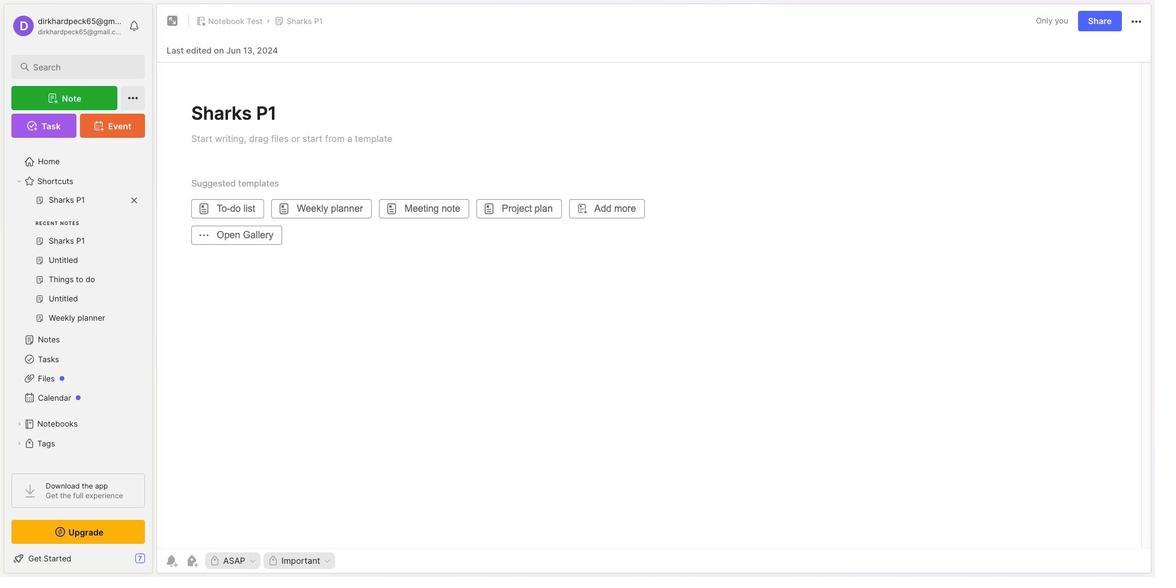 Task type: vqa. For each thing, say whether or not it's contained in the screenshot.
Insert link image
no



Task type: describe. For each thing, give the bounding box(es) containing it.
Important Tag actions field
[[321, 557, 332, 565]]

none search field inside main element
[[33, 60, 134, 74]]

more actions image
[[1130, 14, 1144, 29]]

add tag image
[[185, 554, 199, 568]]

expand note image
[[166, 14, 180, 28]]

Note Editor text field
[[157, 62, 1152, 548]]

main element
[[0, 0, 157, 577]]

Help and Learning task checklist field
[[4, 549, 152, 568]]

expand notebooks image
[[16, 421, 23, 428]]



Task type: locate. For each thing, give the bounding box(es) containing it.
None search field
[[33, 60, 134, 74]]

group inside main element
[[11, 191, 145, 335]]

ASAP Tag actions field
[[245, 557, 257, 565]]

note window element
[[157, 4, 1152, 577]]

tree inside main element
[[4, 145, 152, 499]]

group
[[11, 191, 145, 335]]

click to collapse image
[[152, 555, 161, 569]]

add a reminder image
[[164, 554, 179, 568]]

Account field
[[11, 14, 123, 38]]

Search text field
[[33, 61, 134, 73]]

expand tags image
[[16, 440, 23, 447]]

tree
[[4, 145, 152, 499]]

More actions field
[[1130, 13, 1144, 29]]



